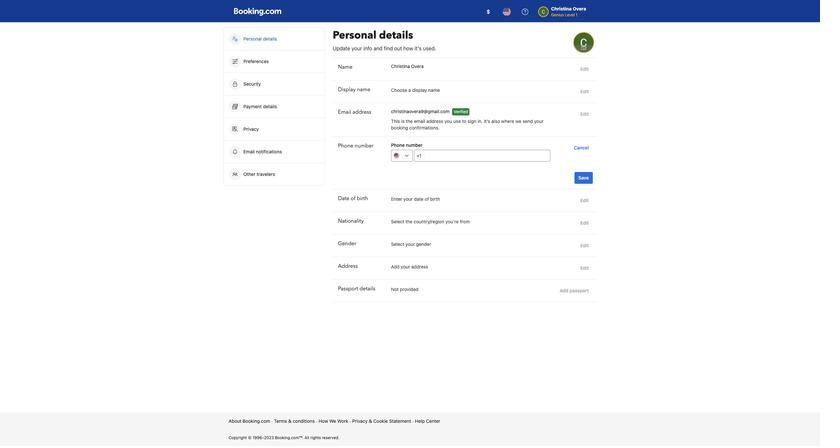 Task type: describe. For each thing, give the bounding box(es) containing it.
it's
[[484, 119, 490, 124]]

other
[[244, 172, 256, 177]]

address
[[338, 263, 358, 270]]

2 vertical spatial address
[[412, 264, 428, 270]]

copyright © 1996–2023 booking.com™. all rights reserved.
[[229, 436, 340, 441]]

not provided
[[391, 287, 419, 292]]

1 phone from the left
[[338, 142, 354, 150]]

security link
[[224, 73, 325, 95]]

personal details update your info and find out how it's used.
[[333, 28, 436, 51]]

terms & conditions
[[274, 419, 315, 424]]

your for gender
[[406, 242, 415, 247]]

display
[[338, 86, 356, 93]]

christina for christina overa
[[391, 64, 410, 69]]

gender
[[338, 240, 357, 248]]

2 phone from the left
[[391, 142, 405, 148]]

center
[[426, 419, 440, 424]]

overa for christina overa genius level 1
[[573, 6, 586, 11]]

add for add passport
[[560, 288, 569, 294]]

choose a display name
[[391, 87, 440, 93]]

your for date of birth
[[404, 197, 413, 202]]

verified
[[454, 109, 468, 114]]

conditions
[[293, 419, 315, 424]]

used.
[[423, 46, 436, 51]]

1 horizontal spatial birth
[[430, 197, 440, 202]]

christina overa
[[391, 64, 424, 69]]

you're
[[446, 219, 459, 225]]

enter
[[391, 197, 402, 202]]

help center
[[415, 419, 440, 424]]

your inside personal details update your info and find out how it's used.
[[352, 46, 362, 51]]

confirmations.
[[409, 125, 440, 131]]

and
[[374, 46, 383, 51]]

cancel
[[574, 145, 589, 151]]

select for nationality
[[391, 219, 405, 225]]

edit button for display name
[[578, 86, 592, 98]]

details for passport details
[[360, 286, 375, 293]]

provided
[[400, 287, 419, 292]]

passport details
[[338, 286, 375, 293]]

also
[[492, 119, 500, 124]]

booking.com
[[243, 419, 270, 424]]

not
[[391, 287, 399, 292]]

is
[[401, 119, 405, 124]]

1 horizontal spatial of
[[425, 197, 429, 202]]

edit button for gender
[[578, 240, 592, 252]]

booking.com™.
[[275, 436, 304, 441]]

$ button
[[481, 4, 496, 20]]

1 number from the left
[[355, 142, 374, 150]]

notifications
[[256, 149, 282, 155]]

info
[[364, 46, 372, 51]]

about booking.com
[[229, 419, 270, 424]]

date of birth
[[338, 195, 368, 202]]

personal details link
[[224, 28, 325, 50]]

edit button for address
[[578, 263, 592, 274]]

choose
[[391, 87, 407, 93]]

1996–2023
[[253, 436, 274, 441]]

1 horizontal spatial name
[[428, 87, 440, 93]]

display name
[[338, 86, 371, 93]]

address inside 'this is the email address you use to sign in. it's also where we send your booking confirmations.'
[[427, 119, 443, 124]]

add passport button
[[557, 285, 592, 297]]

0 horizontal spatial of
[[351, 195, 356, 202]]

enter your date of birth
[[391, 197, 440, 202]]

how we work
[[319, 419, 348, 424]]

other travelers
[[244, 172, 275, 177]]

in.
[[478, 119, 483, 124]]

a
[[409, 87, 411, 93]]

preferences
[[244, 59, 269, 64]]

edit for name
[[581, 66, 589, 72]]

send
[[523, 119, 533, 124]]

email address
[[338, 109, 372, 116]]

privacy & cookie statement
[[352, 419, 411, 424]]

1
[[576, 12, 578, 17]]

Phone number telephone field
[[424, 150, 550, 162]]

how we work link
[[319, 419, 348, 425]]

copyright
[[229, 436, 247, 441]]

& for terms
[[288, 419, 292, 424]]

email for email address
[[338, 109, 351, 116]]

email for email notifications
[[244, 149, 255, 155]]

passport
[[570, 288, 589, 294]]

reserved.
[[322, 436, 340, 441]]

display
[[412, 87, 427, 93]]

this
[[391, 119, 400, 124]]

payment details link
[[224, 96, 325, 118]]

we
[[516, 119, 522, 124]]

edit button for name
[[578, 63, 592, 75]]

payment details
[[244, 104, 278, 109]]

christina overa genius level 1
[[551, 6, 586, 17]]

use
[[454, 119, 461, 124]]

privacy for privacy
[[244, 126, 259, 132]]



Task type: locate. For each thing, give the bounding box(es) containing it.
other travelers link
[[224, 163, 325, 186]]

privacy & cookie statement link
[[352, 419, 411, 425]]

4 edit button from the top
[[578, 195, 592, 207]]

email down display
[[338, 109, 351, 116]]

name
[[338, 64, 353, 71]]

0 vertical spatial christina
[[551, 6, 572, 11]]

christina down out
[[391, 64, 410, 69]]

personal
[[333, 28, 377, 43], [244, 36, 262, 42]]

address down display name
[[353, 109, 372, 116]]

1 horizontal spatial christina
[[551, 6, 572, 11]]

1 horizontal spatial phone
[[391, 142, 405, 148]]

& for privacy
[[369, 419, 372, 424]]

your left info
[[352, 46, 362, 51]]

how
[[319, 419, 328, 424]]

email notifications link
[[224, 141, 325, 163]]

edit button for date of birth
[[578, 195, 592, 207]]

address up confirmations. at the top of page
[[427, 119, 443, 124]]

personal inside personal details update your info and find out how it's used.
[[333, 28, 377, 43]]

0 horizontal spatial overa
[[411, 64, 424, 69]]

payment
[[244, 104, 262, 109]]

preferences link
[[224, 50, 325, 73]]

1 vertical spatial the
[[406, 219, 413, 225]]

1 vertical spatial christina
[[391, 64, 410, 69]]

save
[[579, 175, 589, 181]]

1 horizontal spatial privacy
[[352, 419, 368, 424]]

details right payment
[[263, 104, 277, 109]]

select for gender
[[391, 242, 405, 247]]

country/region
[[414, 219, 444, 225]]

work
[[337, 419, 348, 424]]

christina for christina overa genius level 1
[[551, 6, 572, 11]]

3 edit from the top
[[581, 111, 589, 117]]

4 edit from the top
[[581, 198, 589, 203]]

gender
[[416, 242, 431, 247]]

genius
[[551, 12, 564, 17]]

select
[[391, 219, 405, 225], [391, 242, 405, 247]]

edit for email address
[[581, 111, 589, 117]]

birth right 'date'
[[357, 195, 368, 202]]

0 horizontal spatial email
[[244, 149, 255, 155]]

your left gender
[[406, 242, 415, 247]]

2 & from the left
[[369, 419, 372, 424]]

the inside 'this is the email address you use to sign in. it's also where we send your booking confirmations.'
[[406, 119, 413, 124]]

overa for christina overa
[[411, 64, 424, 69]]

help
[[415, 419, 425, 424]]

personal for personal details update your info and find out how it's used.
[[333, 28, 377, 43]]

add for add your address
[[391, 264, 400, 270]]

details for personal details update your info and find out how it's used.
[[379, 28, 413, 43]]

add up not
[[391, 264, 400, 270]]

select the country/region you're from
[[391, 219, 470, 225]]

your inside 'this is the email address you use to sign in. it's also where we send your booking confirmations.'
[[534, 119, 544, 124]]

& left cookie
[[369, 419, 372, 424]]

your left the date at right top
[[404, 197, 413, 202]]

statement
[[389, 419, 411, 424]]

1 & from the left
[[288, 419, 292, 424]]

personal up update
[[333, 28, 377, 43]]

1 edit from the top
[[581, 66, 589, 72]]

privacy link
[[224, 118, 325, 141]]

of right 'date'
[[351, 195, 356, 202]]

edit button for email address
[[578, 108, 592, 120]]

0 vertical spatial add
[[391, 264, 400, 270]]

we
[[329, 419, 336, 424]]

the left country/region
[[406, 219, 413, 225]]

0 horizontal spatial &
[[288, 419, 292, 424]]

7 edit button from the top
[[578, 263, 592, 274]]

personal up preferences
[[244, 36, 262, 42]]

overa up 1
[[573, 6, 586, 11]]

0 vertical spatial select
[[391, 219, 405, 225]]

overa inside christina overa genius level 1
[[573, 6, 586, 11]]

edit button
[[578, 63, 592, 75], [578, 86, 592, 98], [578, 108, 592, 120], [578, 195, 592, 207], [578, 217, 592, 229], [578, 240, 592, 252], [578, 263, 592, 274]]

0 vertical spatial overa
[[573, 6, 586, 11]]

passport
[[338, 286, 358, 293]]

add inside "dropdown button"
[[560, 288, 569, 294]]

nationality
[[338, 218, 364, 225]]

0 horizontal spatial christina
[[391, 64, 410, 69]]

where
[[502, 119, 514, 124]]

edit for nationality
[[581, 220, 589, 226]]

to
[[462, 119, 467, 124]]

edit for gender
[[581, 243, 589, 249]]

edit for address
[[581, 266, 589, 271]]

1 horizontal spatial personal
[[333, 28, 377, 43]]

personal for personal details
[[244, 36, 262, 42]]

details
[[379, 28, 413, 43], [263, 36, 277, 42], [263, 104, 277, 109], [360, 286, 375, 293]]

1 vertical spatial add
[[560, 288, 569, 294]]

name
[[357, 86, 371, 93], [428, 87, 440, 93]]

privacy right work
[[352, 419, 368, 424]]

2 edit button from the top
[[578, 86, 592, 98]]

email notifications
[[244, 149, 282, 155]]

level
[[565, 12, 575, 17]]

your up not provided
[[401, 264, 410, 270]]

email left notifications
[[244, 149, 255, 155]]

1 horizontal spatial add
[[560, 288, 569, 294]]

christina inside christina overa genius level 1
[[551, 6, 572, 11]]

details right passport
[[360, 286, 375, 293]]

0 vertical spatial email
[[338, 109, 351, 116]]

personal inside personal details link
[[244, 36, 262, 42]]

1 horizontal spatial phone number
[[391, 142, 423, 148]]

0 vertical spatial privacy
[[244, 126, 259, 132]]

select down enter
[[391, 219, 405, 225]]

how
[[404, 46, 413, 51]]

6 edit from the top
[[581, 243, 589, 249]]

of right the date at right top
[[425, 197, 429, 202]]

details up out
[[379, 28, 413, 43]]

all
[[305, 436, 309, 441]]

email inside email notifications link
[[244, 149, 255, 155]]

privacy down payment
[[244, 126, 259, 132]]

2 select from the top
[[391, 242, 405, 247]]

1 select from the top
[[391, 219, 405, 225]]

the right is at the top of page
[[406, 119, 413, 124]]

details inside personal details update your info and find out how it's used.
[[379, 28, 413, 43]]

2 phone number from the left
[[391, 142, 423, 148]]

1 vertical spatial privacy
[[352, 419, 368, 424]]

your right send in the right of the page
[[534, 119, 544, 124]]

email
[[414, 119, 425, 124]]

edit for display name
[[581, 89, 589, 94]]

1 edit button from the top
[[578, 63, 592, 75]]

2 number from the left
[[406, 142, 423, 148]]

0 vertical spatial the
[[406, 119, 413, 124]]

details for personal details
[[263, 36, 277, 42]]

0 vertical spatial address
[[353, 109, 372, 116]]

date
[[414, 197, 424, 202]]

birth right the date at right top
[[430, 197, 440, 202]]

you
[[445, 119, 452, 124]]

it's
[[415, 46, 422, 51]]

1 vertical spatial address
[[427, 119, 443, 124]]

christina up genius
[[551, 6, 572, 11]]

details up preferences link
[[263, 36, 277, 42]]

email
[[338, 109, 351, 116], [244, 149, 255, 155]]

of
[[351, 195, 356, 202], [425, 197, 429, 202]]

help center link
[[415, 419, 440, 425]]

privacy for privacy & cookie statement
[[352, 419, 368, 424]]

christina
[[551, 6, 572, 11], [391, 64, 410, 69]]

0 horizontal spatial number
[[355, 142, 374, 150]]

find
[[384, 46, 393, 51]]

phone number
[[338, 142, 374, 150], [391, 142, 423, 148]]

select your gender
[[391, 242, 431, 247]]

1 vertical spatial email
[[244, 149, 255, 155]]

save button
[[575, 172, 593, 184]]

add left passport
[[560, 288, 569, 294]]

out
[[394, 46, 402, 51]]

0 horizontal spatial personal
[[244, 36, 262, 42]]

&
[[288, 419, 292, 424], [369, 419, 372, 424]]

edit
[[581, 66, 589, 72], [581, 89, 589, 94], [581, 111, 589, 117], [581, 198, 589, 203], [581, 220, 589, 226], [581, 243, 589, 249], [581, 266, 589, 271]]

5 edit button from the top
[[578, 217, 592, 229]]

terms & conditions link
[[274, 419, 315, 425]]

add passport
[[560, 288, 589, 294]]

select up add your address
[[391, 242, 405, 247]]

address down gender
[[412, 264, 428, 270]]

your for address
[[401, 264, 410, 270]]

rights
[[310, 436, 321, 441]]

6 edit button from the top
[[578, 240, 592, 252]]

personal details
[[244, 36, 277, 42]]

0 horizontal spatial phone
[[338, 142, 354, 150]]

7 edit from the top
[[581, 266, 589, 271]]

0 horizontal spatial phone number
[[338, 142, 374, 150]]

terms
[[274, 419, 287, 424]]

0 horizontal spatial privacy
[[244, 126, 259, 132]]

5 edit from the top
[[581, 220, 589, 226]]

date
[[338, 195, 350, 202]]

2 edit from the top
[[581, 89, 589, 94]]

add your address
[[391, 264, 428, 270]]

1 phone number from the left
[[338, 142, 374, 150]]

from
[[460, 219, 470, 225]]

about
[[229, 419, 242, 424]]

security
[[244, 81, 261, 87]]

1 horizontal spatial &
[[369, 419, 372, 424]]

1 vertical spatial overa
[[411, 64, 424, 69]]

details for payment details
[[263, 104, 277, 109]]

0 horizontal spatial birth
[[357, 195, 368, 202]]

about booking.com link
[[229, 419, 270, 425]]

edit for date of birth
[[581, 198, 589, 203]]

1 horizontal spatial number
[[406, 142, 423, 148]]

0 horizontal spatial name
[[357, 86, 371, 93]]

booking
[[391, 125, 408, 131]]

update
[[333, 46, 350, 51]]

overa down it's
[[411, 64, 424, 69]]

$
[[487, 9, 490, 15]]

birth
[[357, 195, 368, 202], [430, 197, 440, 202]]

& right terms at the left bottom of page
[[288, 419, 292, 424]]

1 horizontal spatial email
[[338, 109, 351, 116]]

cookie
[[373, 419, 388, 424]]

sign
[[468, 119, 477, 124]]

privacy
[[244, 126, 259, 132], [352, 419, 368, 424]]

3 edit button from the top
[[578, 108, 592, 120]]

©
[[248, 436, 252, 441]]

1 vertical spatial select
[[391, 242, 405, 247]]

1 horizontal spatial overa
[[573, 6, 586, 11]]

this is the email address you use to sign in. it's also where we send your booking confirmations.
[[391, 119, 544, 131]]

edit button for nationality
[[578, 217, 592, 229]]

0 horizontal spatial add
[[391, 264, 400, 270]]



Task type: vqa. For each thing, say whether or not it's contained in the screenshot.
they
no



